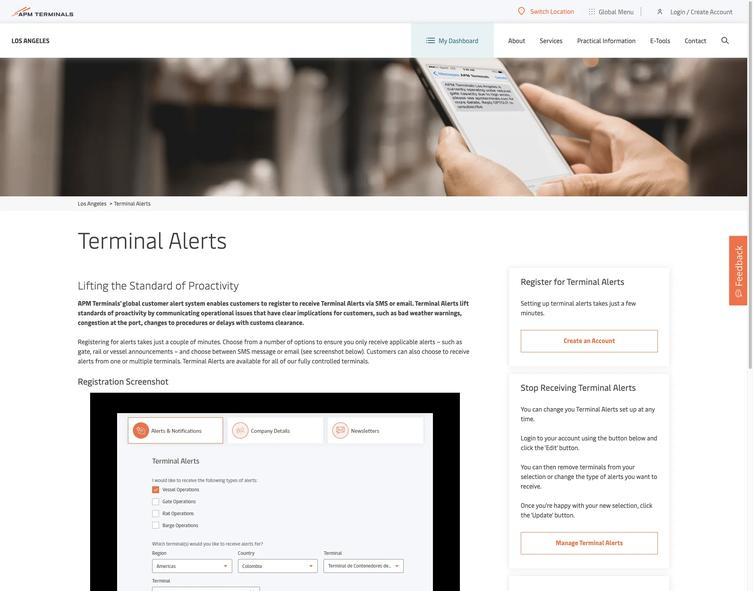 Task type: locate. For each thing, give the bounding box(es) containing it.
from up message
[[244, 338, 258, 346]]

2 vertical spatial can
[[533, 463, 542, 471]]

1 horizontal spatial los
[[78, 200, 86, 207]]

1 horizontal spatial create
[[691, 7, 709, 16]]

1 horizontal spatial as
[[456, 338, 462, 346]]

from down the rail
[[95, 357, 109, 365]]

the down "proactivity"
[[118, 318, 127, 327]]

alerts up the also
[[420, 338, 435, 346]]

1 vertical spatial at
[[638, 405, 644, 413]]

customers,
[[344, 309, 375, 317]]

type
[[586, 472, 599, 481]]

your left new
[[586, 501, 598, 510]]

1 horizontal spatial choose
[[422, 347, 441, 356]]

1 horizontal spatial from
[[244, 338, 258, 346]]

to up clear
[[292, 299, 298, 308]]

1 vertical spatial sms
[[238, 347, 250, 356]]

1 vertical spatial up
[[630, 405, 637, 413]]

your
[[545, 434, 557, 442], [623, 463, 635, 471], [586, 501, 598, 510]]

applicable
[[390, 338, 418, 346]]

to down "communicating"
[[168, 318, 175, 327]]

just up "announcements"
[[154, 338, 164, 346]]

0 vertical spatial at
[[110, 318, 116, 327]]

1 horizontal spatial sms
[[376, 299, 388, 308]]

button. down account
[[559, 444, 580, 452]]

1 vertical spatial you
[[565, 405, 575, 413]]

you up selection
[[521, 463, 531, 471]]

0 vertical spatial create
[[691, 7, 709, 16]]

0 vertical spatial with
[[236, 318, 249, 327]]

1 vertical spatial create
[[564, 336, 583, 345]]

a left 'couple'
[[165, 338, 169, 346]]

to
[[261, 299, 267, 308], [292, 299, 298, 308], [168, 318, 175, 327], [317, 338, 322, 346], [443, 347, 449, 356], [537, 434, 543, 442], [652, 472, 658, 481]]

as
[[391, 309, 397, 317], [456, 338, 462, 346]]

terminals. down below).
[[342, 357, 369, 365]]

such down warnings,
[[442, 338, 455, 346]]

0 vertical spatial sms
[[376, 299, 388, 308]]

2 vertical spatial your
[[586, 501, 598, 510]]

los angeles
[[12, 36, 50, 45]]

up inside setting up terminal alerts takes just a few minutes.
[[543, 299, 550, 308]]

click right the selection,
[[640, 501, 653, 510]]

you left want in the bottom right of the page
[[625, 472, 635, 481]]

1 horizontal spatial at
[[638, 405, 644, 413]]

terminal down stop receiving terminal alerts
[[576, 405, 600, 413]]

1 vertical spatial just
[[154, 338, 164, 346]]

lift
[[460, 299, 469, 308]]

switch
[[531, 7, 549, 15]]

customers
[[367, 347, 396, 356]]

apm terminals launches global customer alerts solution image
[[0, 58, 748, 197]]

account right an
[[592, 336, 615, 345]]

with down issues
[[236, 318, 249, 327]]

click
[[521, 444, 533, 452], [640, 501, 653, 510]]

1 horizontal spatial angeles
[[87, 200, 107, 207]]

and inside login to your account using the button below and click the 'edit' button.
[[647, 434, 658, 442]]

such left bad
[[376, 309, 389, 317]]

login / create account link
[[656, 0, 733, 23]]

1 vertical spatial minutes.
[[198, 338, 221, 346]]

terminals. down "announcements"
[[154, 357, 181, 365]]

screenshot
[[314, 347, 344, 356]]

1 horizontal spatial such
[[442, 338, 455, 346]]

implications
[[297, 309, 332, 317]]

1 terminals. from the left
[[154, 357, 181, 365]]

0 vertical spatial button.
[[559, 444, 580, 452]]

0 horizontal spatial as
[[391, 309, 397, 317]]

1 horizontal spatial with
[[572, 501, 585, 510]]

you up below).
[[344, 338, 354, 346]]

terminal up setting up terminal alerts takes just a few minutes.
[[567, 276, 600, 287]]

account
[[558, 434, 580, 442]]

with
[[236, 318, 249, 327], [572, 501, 585, 510]]

los for los angeles
[[12, 36, 22, 45]]

1 vertical spatial and
[[647, 434, 658, 442]]

0 horizontal spatial just
[[154, 338, 164, 346]]

location
[[551, 7, 574, 15]]

0 vertical spatial you
[[521, 405, 531, 413]]

0 vertical spatial los angeles link
[[12, 36, 50, 45]]

login inside login to your account using the button below and click the 'edit' button.
[[521, 434, 536, 442]]

up right set
[[630, 405, 637, 413]]

login for login to your account using the button below and click the 'edit' button.
[[521, 434, 536, 442]]

terminal
[[551, 299, 574, 308]]

login inside 'link'
[[671, 7, 686, 16]]

minutes. for alerts
[[521, 309, 545, 317]]

and right below
[[647, 434, 658, 442]]

0 horizontal spatial at
[[110, 318, 116, 327]]

terminal down 'couple'
[[183, 357, 207, 365]]

to left account
[[537, 434, 543, 442]]

feedback
[[733, 246, 745, 287]]

1 vertical spatial with
[[572, 501, 585, 510]]

clearance.
[[275, 318, 304, 327]]

you inside 'you can change you terminal alerts set up at any time.'
[[521, 405, 531, 413]]

you're
[[536, 501, 553, 510]]

our
[[287, 357, 297, 365]]

setting
[[521, 299, 541, 308]]

at inside 'you can change you terminal alerts set up at any time.'
[[638, 405, 644, 413]]

of inside apm terminals' global customer alert system enables customers to register to receive terminal alerts via sms or email. terminal alerts lift standards of proactivity by communicating operational issues that have clear implications for customers, such as bad weather warnings, congestion at the port, changes to procedures or delays with customs clearance.
[[108, 309, 114, 317]]

can
[[398, 347, 408, 356], [533, 405, 542, 413], [533, 463, 542, 471]]

1 vertical spatial account
[[592, 336, 615, 345]]

the left 'edit'
[[535, 444, 544, 452]]

minutes.
[[521, 309, 545, 317], [198, 338, 221, 346]]

0 vertical spatial you
[[344, 338, 354, 346]]

to right want in the bottom right of the page
[[652, 472, 658, 481]]

0 vertical spatial minutes.
[[521, 309, 545, 317]]

as left bad
[[391, 309, 397, 317]]

your down below
[[623, 463, 635, 471]]

0 horizontal spatial receive
[[300, 299, 320, 308]]

for left all
[[262, 357, 270, 365]]

by
[[148, 309, 155, 317]]

a up message
[[259, 338, 263, 346]]

button. down happy
[[555, 511, 575, 519]]

a
[[621, 299, 625, 308], [165, 338, 169, 346], [259, 338, 263, 346]]

0 vertical spatial receive
[[300, 299, 320, 308]]

1 vertical spatial you
[[521, 463, 531, 471]]

terminal up weather
[[415, 299, 440, 308]]

0 horizontal spatial terminals.
[[154, 357, 181, 365]]

new
[[600, 501, 611, 510]]

can inside registering for alerts takes just a couple of minutes. choose from a number of options to ensure you only receive applicable alerts – such as gate, rail or vessel announcements – and choose between sms message or email (see screenshot below). customers can also choose to receive alerts from one or multiple terminals. terminal alerts are available for all of our fully controlled terminals.
[[398, 347, 408, 356]]

you inside you can then remove terminals from your selection or change the type of alerts you want to receive.
[[625, 472, 635, 481]]

0 horizontal spatial your
[[545, 434, 557, 442]]

2 horizontal spatial receive
[[450, 347, 470, 356]]

1 horizontal spatial –
[[437, 338, 440, 346]]

warnings,
[[435, 309, 462, 317]]

change down remove at the bottom of the page
[[555, 472, 574, 481]]

>
[[110, 200, 112, 207]]

1 vertical spatial click
[[640, 501, 653, 510]]

you for you can change you terminal alerts set up at any time.
[[521, 405, 531, 413]]

can up selection
[[533, 463, 542, 471]]

1 vertical spatial –
[[175, 347, 178, 356]]

the left type
[[576, 472, 585, 481]]

the inside 'once you're happy with your new selection, click the 'update' button.'
[[521, 511, 530, 519]]

create right /
[[691, 7, 709, 16]]

practical information button
[[577, 23, 636, 58]]

change
[[544, 405, 564, 413], [555, 472, 574, 481]]

information
[[603, 36, 636, 45]]

alerts right type
[[608, 472, 624, 481]]

choose right the also
[[422, 347, 441, 356]]

0 horizontal spatial up
[[543, 299, 550, 308]]

1 vertical spatial takes
[[137, 338, 152, 346]]

a left few in the right of the page
[[621, 299, 625, 308]]

1 horizontal spatial account
[[710, 7, 733, 16]]

alerts
[[136, 200, 151, 207], [168, 224, 227, 255], [602, 276, 625, 287], [347, 299, 365, 308], [441, 299, 459, 308], [208, 357, 225, 365], [613, 382, 636, 393], [602, 405, 618, 413], [606, 539, 623, 547]]

account right /
[[710, 7, 733, 16]]

0 horizontal spatial and
[[179, 347, 190, 356]]

0 vertical spatial from
[[244, 338, 258, 346]]

for left the customers,
[[334, 309, 342, 317]]

the down 'once'
[[521, 511, 530, 519]]

takes left few in the right of the page
[[593, 299, 608, 308]]

0 vertical spatial login
[[671, 7, 686, 16]]

only
[[356, 338, 367, 346]]

you up time.
[[521, 405, 531, 413]]

1 horizontal spatial just
[[610, 299, 620, 308]]

choose left between
[[191, 347, 211, 356]]

sms inside apm terminals' global customer alert system enables customers to register to receive terminal alerts via sms or email. terminal alerts lift standards of proactivity by communicating operational issues that have clear implications for customers, such as bad weather warnings, congestion at the port, changes to procedures or delays with customs clearance.
[[376, 299, 388, 308]]

1 horizontal spatial receive
[[369, 338, 388, 346]]

1 vertical spatial los angeles link
[[78, 200, 107, 207]]

1 horizontal spatial takes
[[593, 299, 608, 308]]

1 horizontal spatial login
[[671, 7, 686, 16]]

register for terminal alerts
[[521, 276, 625, 287]]

to inside you can then remove terminals from your selection or change the type of alerts you want to receive.
[[652, 472, 658, 481]]

just
[[610, 299, 620, 308], [154, 338, 164, 346]]

of right type
[[600, 472, 606, 481]]

1 vertical spatial as
[[456, 338, 462, 346]]

up right the setting
[[543, 299, 550, 308]]

at left any
[[638, 405, 644, 413]]

– down warnings,
[[437, 338, 440, 346]]

you inside you can then remove terminals from your selection or change the type of alerts you want to receive.
[[521, 463, 531, 471]]

1 vertical spatial button.
[[555, 511, 575, 519]]

sms up available
[[238, 347, 250, 356]]

or right the rail
[[103, 347, 109, 356]]

minutes. inside setting up terminal alerts takes just a few minutes.
[[521, 309, 545, 317]]

minutes. down the setting
[[521, 309, 545, 317]]

stop receiving terminal alerts
[[521, 382, 636, 393]]

e-tools button
[[651, 23, 671, 58]]

of
[[176, 278, 186, 292], [108, 309, 114, 317], [190, 338, 196, 346], [287, 338, 293, 346], [280, 357, 286, 365], [600, 472, 606, 481]]

sms right via
[[376, 299, 388, 308]]

0 horizontal spatial such
[[376, 309, 389, 317]]

0 vertical spatial takes
[[593, 299, 608, 308]]

0 horizontal spatial you
[[344, 338, 354, 346]]

can up time.
[[533, 405, 542, 413]]

can down applicable
[[398, 347, 408, 356]]

2 terminals. from the left
[[342, 357, 369, 365]]

0 horizontal spatial sms
[[238, 347, 250, 356]]

0 vertical spatial and
[[179, 347, 190, 356]]

create left an
[[564, 336, 583, 345]]

0 vertical spatial just
[[610, 299, 620, 308]]

clear
[[282, 309, 296, 317]]

1 vertical spatial from
[[95, 357, 109, 365]]

0 vertical spatial as
[[391, 309, 397, 317]]

0 horizontal spatial login
[[521, 434, 536, 442]]

just left few in the right of the page
[[610, 299, 620, 308]]

0 horizontal spatial minutes.
[[198, 338, 221, 346]]

1 vertical spatial los
[[78, 200, 86, 207]]

login down time.
[[521, 434, 536, 442]]

such inside apm terminals' global customer alert system enables customers to register to receive terminal alerts via sms or email. terminal alerts lift standards of proactivity by communicating operational issues that have clear implications for customers, such as bad weather warnings, congestion at the port, changes to procedures or delays with customs clearance.
[[376, 309, 389, 317]]

terminals.
[[154, 357, 181, 365], [342, 357, 369, 365]]

0 horizontal spatial with
[[236, 318, 249, 327]]

1 vertical spatial angeles
[[87, 200, 107, 207]]

2 horizontal spatial you
[[625, 472, 635, 481]]

email
[[284, 347, 300, 356]]

to up screenshot on the left
[[317, 338, 322, 346]]

minutes. for takes
[[198, 338, 221, 346]]

0 vertical spatial up
[[543, 299, 550, 308]]

1 vertical spatial your
[[623, 463, 635, 471]]

e-
[[651, 36, 656, 45]]

can inside you can then remove terminals from your selection or change the type of alerts you want to receive.
[[533, 463, 542, 471]]

of up alert
[[176, 278, 186, 292]]

0 horizontal spatial takes
[[137, 338, 152, 346]]

login to your account using the button below and click the 'edit' button.
[[521, 434, 658, 452]]

registering for alerts takes just a couple of minutes. choose from a number of options to ensure you only receive applicable alerts – such as gate, rail or vessel announcements – and choose between sms message or email (see screenshot below). customers can also choose to receive alerts from one or multiple terminals. terminal alerts are available for all of our fully controlled terminals.
[[78, 338, 470, 365]]

terminal up implications
[[321, 299, 346, 308]]

with inside 'once you're happy with your new selection, click the 'update' button.'
[[572, 501, 585, 510]]

bad
[[398, 309, 409, 317]]

change down receiving
[[544, 405, 564, 413]]

1 choose from the left
[[191, 347, 211, 356]]

to inside login to your account using the button below and click the 'edit' button.
[[537, 434, 543, 442]]

stop
[[521, 382, 539, 393]]

can inside 'you can change you terminal alerts set up at any time.'
[[533, 405, 542, 413]]

1 horizontal spatial your
[[586, 501, 598, 510]]

dashboard
[[449, 36, 479, 45]]

– down 'couple'
[[175, 347, 178, 356]]

fully
[[298, 357, 310, 365]]

0 horizontal spatial from
[[95, 357, 109, 365]]

takes inside setting up terminal alerts takes just a few minutes.
[[593, 299, 608, 308]]

0 horizontal spatial click
[[521, 444, 533, 452]]

with right happy
[[572, 501, 585, 510]]

at right congestion
[[110, 318, 116, 327]]

message
[[252, 347, 276, 356]]

practical information
[[577, 36, 636, 45]]

create
[[691, 7, 709, 16], [564, 336, 583, 345]]

the right using
[[598, 434, 607, 442]]

terminal down los angeles > terminal alerts
[[78, 224, 163, 255]]

0 vertical spatial can
[[398, 347, 408, 356]]

1 horizontal spatial terminals.
[[342, 357, 369, 365]]

1 vertical spatial can
[[533, 405, 542, 413]]

as inside registering for alerts takes just a couple of minutes. choose from a number of options to ensure you only receive applicable alerts – such as gate, rail or vessel announcements – and choose between sms message or email (see screenshot below). customers can also choose to receive alerts from one or multiple terminals. terminal alerts are available for all of our fully controlled terminals.
[[456, 338, 462, 346]]

minutes. up between
[[198, 338, 221, 346]]

you down stop receiving terminal alerts
[[565, 405, 575, 413]]

announcements
[[129, 347, 173, 356]]

your up 'edit'
[[545, 434, 557, 442]]

0 horizontal spatial account
[[592, 336, 615, 345]]

as down warnings,
[[456, 338, 462, 346]]

receiving
[[541, 382, 577, 393]]

angeles
[[23, 36, 50, 45], [87, 200, 107, 207]]

or down then at the right of the page
[[547, 472, 553, 481]]

my dashboard
[[439, 36, 479, 45]]

1 horizontal spatial click
[[640, 501, 653, 510]]

1 horizontal spatial you
[[565, 405, 575, 413]]

2 horizontal spatial from
[[608, 463, 621, 471]]

of up email
[[287, 338, 293, 346]]

2 you from the top
[[521, 463, 531, 471]]

and down 'couple'
[[179, 347, 190, 356]]

gate,
[[78, 347, 91, 356]]

minutes. inside registering for alerts takes just a couple of minutes. choose from a number of options to ensure you only receive applicable alerts – such as gate, rail or vessel announcements – and choose between sms message or email (see screenshot below). customers can also choose to receive alerts from one or multiple terminals. terminal alerts are available for all of our fully controlled terminals.
[[198, 338, 221, 346]]

registration
[[78, 376, 124, 387]]

global menu
[[599, 7, 634, 16]]

account inside create an account link
[[592, 336, 615, 345]]

alerts right terminal
[[576, 299, 592, 308]]

0 horizontal spatial choose
[[191, 347, 211, 356]]

menu
[[618, 7, 634, 16]]

0 vertical spatial such
[[376, 309, 389, 317]]

login left /
[[671, 7, 686, 16]]

the inside you can then remove terminals from your selection or change the type of alerts you want to receive.
[[576, 472, 585, 481]]

also
[[409, 347, 420, 356]]

account inside the login / create account 'link'
[[710, 7, 733, 16]]

los for los angeles > terminal alerts
[[78, 200, 86, 207]]

1 horizontal spatial and
[[647, 434, 658, 442]]

2 horizontal spatial a
[[621, 299, 625, 308]]

1 you from the top
[[521, 405, 531, 413]]

click left 'edit'
[[521, 444, 533, 452]]

0 horizontal spatial angeles
[[23, 36, 50, 45]]

set
[[620, 405, 628, 413]]

or left email. at right
[[389, 299, 395, 308]]

terminal right the manage at the bottom right
[[580, 539, 604, 547]]

login
[[671, 7, 686, 16], [521, 434, 536, 442]]

2 horizontal spatial your
[[623, 463, 635, 471]]

global menu button
[[582, 0, 642, 23]]

services
[[540, 36, 563, 45]]

you inside registering for alerts takes just a couple of minutes. choose from a number of options to ensure you only receive applicable alerts – such as gate, rail or vessel announcements – and choose between sms message or email (see screenshot below). customers can also choose to receive alerts from one or multiple terminals. terminal alerts are available for all of our fully controlled terminals.
[[344, 338, 354, 346]]

of down terminals'
[[108, 309, 114, 317]]

'edit'
[[545, 444, 558, 452]]

or up all
[[277, 347, 283, 356]]

your inside login to your account using the button below and click the 'edit' button.
[[545, 434, 557, 442]]

0 vertical spatial click
[[521, 444, 533, 452]]

2 vertical spatial you
[[625, 472, 635, 481]]

alerts up vessel
[[120, 338, 136, 346]]

0 vertical spatial los
[[12, 36, 22, 45]]

for up terminal
[[554, 276, 565, 287]]

or
[[389, 299, 395, 308], [209, 318, 215, 327], [103, 347, 109, 356], [277, 347, 283, 356], [122, 357, 128, 365], [547, 472, 553, 481]]

takes up "announcements"
[[137, 338, 152, 346]]

1 vertical spatial login
[[521, 434, 536, 442]]

alerts inside you can then remove terminals from your selection or change the type of alerts you want to receive.
[[608, 472, 624, 481]]

from right terminals
[[608, 463, 621, 471]]

create an account link
[[521, 330, 658, 353]]



Task type: describe. For each thing, give the bounding box(es) containing it.
your inside you can then remove terminals from your selection or change the type of alerts you want to receive.
[[623, 463, 635, 471]]

want
[[637, 472, 650, 481]]

contact
[[685, 36, 707, 45]]

proactivity
[[115, 309, 146, 317]]

login for login / create account
[[671, 7, 686, 16]]

about
[[509, 36, 526, 45]]

sms inside registering for alerts takes just a couple of minutes. choose from a number of options to ensure you only receive applicable alerts – such as gate, rail or vessel announcements – and choose between sms message or email (see screenshot below). customers can also choose to receive alerts from one or multiple terminals. terminal alerts are available for all of our fully controlled terminals.
[[238, 347, 250, 356]]

you can change you terminal alerts set up at any time.
[[521, 405, 655, 423]]

with inside apm terminals' global customer alert system enables customers to register to receive terminal alerts via sms or email. terminal alerts lift standards of proactivity by communicating operational issues that have clear implications for customers, such as bad weather warnings, congestion at the port, changes to procedures or delays with customs clearance.
[[236, 318, 249, 327]]

register
[[521, 276, 552, 287]]

operational
[[201, 309, 234, 317]]

such inside registering for alerts takes just a couple of minutes. choose from a number of options to ensure you only receive applicable alerts – such as gate, rail or vessel announcements – and choose between sms message or email (see screenshot below). customers can also choose to receive alerts from one or multiple terminals. terminal alerts are available for all of our fully controlled terminals.
[[442, 338, 455, 346]]

customer
[[142, 299, 168, 308]]

ensure
[[324, 338, 343, 346]]

procedures
[[176, 318, 208, 327]]

apm
[[78, 299, 91, 308]]

controlled
[[312, 357, 340, 365]]

changes
[[144, 318, 167, 327]]

terminal alerts
[[78, 224, 227, 255]]

from inside you can then remove terminals from your selection or change the type of alerts you want to receive.
[[608, 463, 621, 471]]

as inside apm terminals' global customer alert system enables customers to register to receive terminal alerts via sms or email. terminal alerts lift standards of proactivity by communicating operational issues that have clear implications for customers, such as bad weather warnings, congestion at the port, changes to procedures or delays with customs clearance.
[[391, 309, 397, 317]]

or inside you can then remove terminals from your selection or change the type of alerts you want to receive.
[[547, 472, 553, 481]]

just inside registering for alerts takes just a couple of minutes. choose from a number of options to ensure you only receive applicable alerts – such as gate, rail or vessel announcements – and choose between sms message or email (see screenshot below). customers can also choose to receive alerts from one or multiple terminals. terminal alerts are available for all of our fully controlled terminals.
[[154, 338, 164, 346]]

create inside 'link'
[[691, 7, 709, 16]]

apm terminals' global customer alert system enables customers to register to receive terminal alerts via sms or email. terminal alerts lift standards of proactivity by communicating operational issues that have clear implications for customers, such as bad weather warnings, congestion at the port, changes to procedures or delays with customs clearance.
[[78, 299, 469, 327]]

(see
[[301, 347, 312, 356]]

multiple
[[129, 357, 152, 365]]

my
[[439, 36, 447, 45]]

alerts down gate,
[[78, 357, 94, 365]]

at inside apm terminals' global customer alert system enables customers to register to receive terminal alerts via sms or email. terminal alerts lift standards of proactivity by communicating operational issues that have clear implications for customers, such as bad weather warnings, congestion at the port, changes to procedures or delays with customs clearance.
[[110, 318, 116, 327]]

proactivity
[[188, 278, 239, 292]]

global
[[599, 7, 617, 16]]

you inside 'you can change you terminal alerts set up at any time.'
[[565, 405, 575, 413]]

once
[[521, 501, 535, 510]]

or right one
[[122, 357, 128, 365]]

below
[[629, 434, 646, 442]]

customs
[[250, 318, 274, 327]]

couple
[[170, 338, 189, 346]]

terminals'
[[92, 299, 121, 308]]

system
[[185, 299, 205, 308]]

0 horizontal spatial –
[[175, 347, 178, 356]]

congestion
[[78, 318, 109, 327]]

options
[[294, 338, 315, 346]]

/
[[687, 7, 690, 16]]

angeles for los angeles > terminal alerts
[[87, 200, 107, 207]]

button. inside 'once you're happy with your new selection, click the 'update' button.'
[[555, 511, 575, 519]]

button
[[609, 434, 628, 442]]

manage terminal alerts
[[556, 539, 623, 547]]

services button
[[540, 23, 563, 58]]

time.
[[521, 415, 535, 423]]

receive inside apm terminals' global customer alert system enables customers to register to receive terminal alerts via sms or email. terminal alerts lift standards of proactivity by communicating operational issues that have clear implications for customers, such as bad weather warnings, congestion at the port, changes to procedures or delays with customs clearance.
[[300, 299, 320, 308]]

below).
[[345, 347, 365, 356]]

you for you can then remove terminals from your selection or change the type of alerts you want to receive.
[[521, 463, 531, 471]]

any
[[645, 405, 655, 413]]

of right 'couple'
[[190, 338, 196, 346]]

manage
[[556, 539, 578, 547]]

to up that
[[261, 299, 267, 308]]

click inside login to your account using the button below and click the 'edit' button.
[[521, 444, 533, 452]]

can for you can change you terminal alerts set up at any time.
[[533, 405, 542, 413]]

few
[[626, 299, 636, 308]]

one
[[110, 357, 121, 365]]

can for you can then remove terminals from your selection or change the type of alerts you want to receive.
[[533, 463, 542, 471]]

available
[[236, 357, 261, 365]]

1 horizontal spatial a
[[259, 338, 263, 346]]

and inside registering for alerts takes just a couple of minutes. choose from a number of options to ensure you only receive applicable alerts – such as gate, rail or vessel announcements – and choose between sms message or email (see screenshot below). customers can also choose to receive alerts from one or multiple terminals. terminal alerts are available for all of our fully controlled terminals.
[[179, 347, 190, 356]]

alerts inside setting up terminal alerts takes just a few minutes.
[[576, 299, 592, 308]]

terminal inside 'you can change you terminal alerts set up at any time.'
[[576, 405, 600, 413]]

a inside setting up terminal alerts takes just a few minutes.
[[621, 299, 625, 308]]

click inside 'once you're happy with your new selection, click the 'update' button.'
[[640, 501, 653, 510]]

standard
[[130, 278, 173, 292]]

1 horizontal spatial los angeles link
[[78, 200, 107, 207]]

change inside 'you can change you terminal alerts set up at any time.'
[[544, 405, 564, 413]]

alerts inside registering for alerts takes just a couple of minutes. choose from a number of options to ensure you only receive applicable alerts – such as gate, rail or vessel announcements – and choose between sms message or email (see screenshot below). customers can also choose to receive alerts from one or multiple terminals. terminal alerts are available for all of our fully controlled terminals.
[[208, 357, 225, 365]]

selection,
[[613, 501, 639, 510]]

register
[[269, 299, 291, 308]]

1 vertical spatial receive
[[369, 338, 388, 346]]

rail
[[93, 347, 102, 356]]

terminal up 'you can change you terminal alerts set up at any time.' in the right of the page
[[579, 382, 612, 393]]

takes inside registering for alerts takes just a couple of minutes. choose from a number of options to ensure you only receive applicable alerts – such as gate, rail or vessel announcements – and choose between sms message or email (see screenshot below). customers can also choose to receive alerts from one or multiple terminals. terminal alerts are available for all of our fully controlled terminals.
[[137, 338, 152, 346]]

change inside you can then remove terminals from your selection or change the type of alerts you want to receive.
[[555, 472, 574, 481]]

los angeles > terminal alerts
[[78, 200, 151, 207]]

issues
[[235, 309, 253, 317]]

then
[[544, 463, 556, 471]]

0 horizontal spatial create
[[564, 336, 583, 345]]

to right the also
[[443, 347, 449, 356]]

all
[[272, 357, 279, 365]]

for up vessel
[[111, 338, 119, 346]]

for inside apm terminals' global customer alert system enables customers to register to receive terminal alerts via sms or email. terminal alerts lift standards of proactivity by communicating operational issues that have clear implications for customers, such as bad weather warnings, congestion at the port, changes to procedures or delays with customs clearance.
[[334, 309, 342, 317]]

practical
[[577, 36, 601, 45]]

terminal right >
[[114, 200, 135, 207]]

remove
[[558, 463, 579, 471]]

terminal alerts subscription image
[[90, 393, 460, 592]]

of inside you can then remove terminals from your selection or change the type of alerts you want to receive.
[[600, 472, 606, 481]]

0 vertical spatial –
[[437, 338, 440, 346]]

the up terminals'
[[111, 278, 127, 292]]

or down operational
[[209, 318, 215, 327]]

global
[[123, 299, 141, 308]]

your inside 'once you're happy with your new selection, click the 'update' button.'
[[586, 501, 598, 510]]

button. inside login to your account using the button below and click the 'edit' button.
[[559, 444, 580, 452]]

of right all
[[280, 357, 286, 365]]

email.
[[397, 299, 414, 308]]

an
[[584, 336, 591, 345]]

weather
[[410, 309, 433, 317]]

2 vertical spatial receive
[[450, 347, 470, 356]]

0 horizontal spatial a
[[165, 338, 169, 346]]

about button
[[509, 23, 526, 58]]

have
[[267, 309, 281, 317]]

port,
[[129, 318, 143, 327]]

customers
[[230, 299, 260, 308]]

number
[[264, 338, 285, 346]]

feedback button
[[729, 236, 749, 305]]

screenshot
[[126, 376, 169, 387]]

create an account
[[564, 336, 615, 345]]

alert
[[170, 299, 184, 308]]

the inside apm terminals' global customer alert system enables customers to register to receive terminal alerts via sms or email. terminal alerts lift standards of proactivity by communicating operational issues that have clear implications for customers, such as bad weather warnings, congestion at the port, changes to procedures or delays with customs clearance.
[[118, 318, 127, 327]]

receive.
[[521, 482, 542, 491]]

enables
[[207, 299, 229, 308]]

just inside setting up terminal alerts takes just a few minutes.
[[610, 299, 620, 308]]

alerts inside 'you can change you terminal alerts set up at any time.'
[[602, 405, 618, 413]]

e-tools
[[651, 36, 671, 45]]

registering
[[78, 338, 109, 346]]

via
[[366, 299, 374, 308]]

terminal inside registering for alerts takes just a couple of minutes. choose from a number of options to ensure you only receive applicable alerts – such as gate, rail or vessel announcements – and choose between sms message or email (see screenshot below). customers can also choose to receive alerts from one or multiple terminals. terminal alerts are available for all of our fully controlled terminals.
[[183, 357, 207, 365]]

contact button
[[685, 23, 707, 58]]

2 choose from the left
[[422, 347, 441, 356]]

standards
[[78, 309, 106, 317]]

tools
[[656, 36, 671, 45]]

angeles for los angeles
[[23, 36, 50, 45]]

login / create account
[[671, 7, 733, 16]]

up inside 'you can change you terminal alerts set up at any time.'
[[630, 405, 637, 413]]

selection
[[521, 472, 546, 481]]

lifting the standard of proactivity
[[78, 278, 239, 292]]

'update'
[[531, 511, 553, 519]]



Task type: vqa. For each thing, say whether or not it's contained in the screenshot.
the ensure at the left of page
yes



